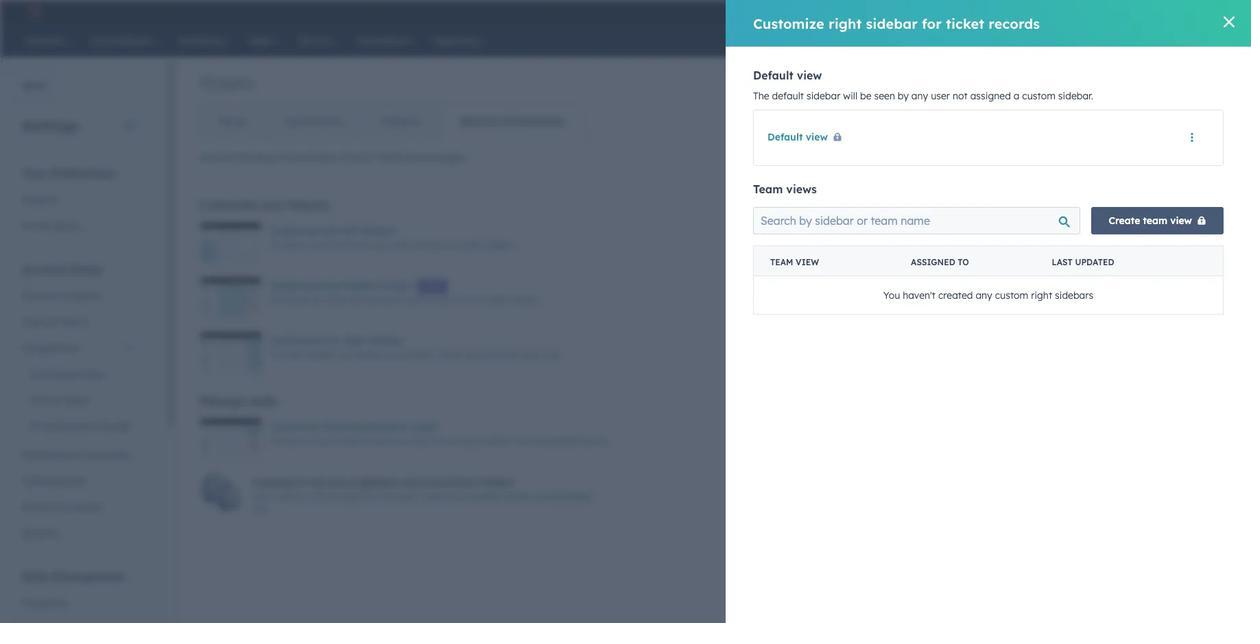 Task type: vqa. For each thing, say whether or not it's contained in the screenshot.
#000000, 100 opacity "image"
no



Task type: describe. For each thing, give the bounding box(es) containing it.
link opens in a new window image
[[1218, 115, 1228, 131]]

you
[[884, 289, 901, 302]]

association inside looking for the data highlights and association tables? card creation and management has been moved to the middle column customization tool.
[[424, 477, 478, 490]]

to inside looking for the data highlights and association tables? card creation and management has been moved to the middle column customization tool.
[[446, 492, 454, 503]]

you haven't created any custom right sidebars
[[884, 289, 1094, 302]]

beta
[[423, 282, 442, 291]]

not
[[953, 90, 968, 102]]

marketplace downloads
[[22, 450, 131, 462]]

sidebar. inside customize right sidebar for ticket records dialog
[[1059, 90, 1094, 102]]

attached
[[467, 350, 502, 360]]

privacy
[[22, 502, 55, 514]]

users & teams link
[[14, 310, 143, 336]]

management
[[52, 570, 125, 584]]

layouts
[[289, 198, 329, 212]]

in
[[456, 295, 463, 305]]

customize the left sidebar button
[[270, 223, 397, 240]]

0 vertical spatial cards
[[325, 295, 347, 305]]

data management
[[22, 570, 125, 584]]

notifications button
[[1146, 0, 1169, 22]]

the inside customize right sidebar for ticket records dialog
[[754, 90, 770, 102]]

account for account defaults
[[22, 290, 59, 303]]

a inside customize ticket association cards choose the information shown for a ticket on the right sidebar of an associated record.
[[404, 437, 409, 447]]

1 vertical spatial you
[[386, 295, 400, 305]]

middle inside looking for the data highlights and association tables? card creation and management has been moved to the middle column customization tool.
[[471, 492, 499, 503]]

layout
[[252, 152, 280, 164]]

cards inside customize ticket association cards choose the information shown for a ticket on the right sidebar of an associated record.
[[411, 421, 437, 434]]

0 horizontal spatial cards
[[248, 395, 278, 408]]

general
[[22, 194, 57, 207]]

sidebars
[[1056, 289, 1094, 302]]

navigation containing setup
[[200, 104, 584, 139]]

files,
[[504, 350, 522, 360]]

create team view
[[1109, 215, 1193, 227]]

1 vertical spatial your
[[260, 198, 285, 212]]

connected apps
[[30, 369, 105, 381]]

downloads
[[81, 450, 131, 462]]

integrations
[[22, 342, 78, 355]]

service
[[58, 421, 91, 433]]

1 vertical spatial show
[[434, 295, 454, 305]]

email service provider link
[[14, 414, 143, 440]]

creation
[[274, 492, 306, 503]]

account setup element
[[14, 262, 143, 547]]

ticket inside dialog
[[947, 15, 985, 32]]

by
[[898, 90, 909, 102]]

record
[[405, 152, 434, 164]]

general link
[[14, 187, 143, 213]]

link opens in a new window image
[[1218, 117, 1228, 128]]

1 horizontal spatial left
[[470, 240, 483, 251]]

sidebar. inside customize the left sidebar configure the information you want to show on the left sidebar.
[[485, 240, 515, 251]]

private apps link
[[14, 388, 143, 414]]

account defaults link
[[14, 283, 143, 310]]

consent
[[67, 502, 104, 514]]

marketplace downloads link
[[14, 443, 143, 469]]

the inside customize the right sidebar the right sidebar can display associations, charts, attached files, and more.
[[270, 350, 284, 360]]

associations link
[[265, 105, 361, 138]]

customize for customize the left sidebar configure the information you want to show on the left sidebar.
[[270, 225, 320, 237]]

your preferences element
[[14, 166, 143, 240]]

security link
[[14, 521, 143, 547]]

tracking code
[[22, 476, 87, 488]]

0 vertical spatial of
[[340, 152, 350, 164]]

2 vertical spatial view
[[1171, 215, 1193, 227]]

customization
[[534, 492, 593, 503]]

properties
[[22, 598, 68, 610]]

management
[[325, 492, 377, 503]]

2 configure from the top
[[270, 295, 308, 305]]

apps for private apps
[[65, 395, 88, 407]]

customize for customize the middle column
[[270, 280, 320, 292]]

sidebar inside customize the left sidebar configure the information you want to show on the left sidebar.
[[360, 225, 397, 237]]

setup link
[[200, 105, 265, 138]]

has
[[380, 492, 394, 503]]

middle column customization button
[[471, 492, 593, 503]]

content
[[303, 152, 338, 164]]

looking for the data highlights and association tables? card creation and management has been moved to the middle column customization tool.
[[253, 477, 593, 515]]

manage cards
[[200, 395, 278, 408]]

account defaults
[[22, 290, 99, 303]]

to
[[958, 257, 970, 268]]

column.
[[509, 295, 539, 305]]

abc button
[[1172, 0, 1234, 22]]

associations,
[[385, 350, 435, 360]]

you inside customize the left sidebar configure the information you want to show on the left sidebar.
[[373, 240, 387, 251]]

setup inside account setup element
[[70, 263, 101, 277]]

pipelines
[[381, 115, 421, 128]]

and up been
[[403, 477, 421, 490]]

charts,
[[438, 350, 464, 360]]

views
[[787, 183, 817, 196]]

your
[[22, 167, 47, 181]]

security
[[22, 528, 59, 540]]

users & teams
[[22, 316, 89, 329]]

search image
[[1223, 36, 1233, 45]]

and inside customize the right sidebar the right sidebar can display associations, charts, attached files, and more.
[[524, 350, 539, 360]]

create team view button
[[1092, 207, 1224, 235]]

0 vertical spatial default view
[[754, 69, 823, 82]]

notifications link
[[14, 213, 143, 240]]

show inside customize the left sidebar configure the information you want to show on the left sidebar.
[[421, 240, 441, 251]]

customize for customize the right sidebar the right sidebar can display associations, charts, attached files, and more.
[[270, 335, 320, 347]]

email service provider
[[30, 421, 132, 433]]

provider
[[94, 421, 132, 433]]

user
[[931, 90, 951, 102]]

1 vertical spatial want
[[402, 295, 421, 305]]

1 horizontal spatial ticket
[[412, 437, 433, 447]]

1 horizontal spatial your
[[352, 152, 373, 164]]

settings
[[22, 117, 78, 135]]

for inside dialog
[[922, 15, 942, 32]]

hubspot image
[[25, 3, 41, 19]]

account setup
[[22, 263, 101, 277]]

updated
[[1076, 257, 1115, 268]]

can
[[338, 350, 353, 360]]

looking
[[253, 477, 291, 490]]

on for customize your layouts
[[444, 240, 453, 251]]

0 vertical spatial default
[[754, 69, 794, 82]]

configure the cards and tabs you want to show in the middle column.
[[270, 295, 539, 305]]

last updated
[[1053, 257, 1115, 268]]

default view inside button
[[768, 131, 828, 143]]

tracking code link
[[14, 469, 143, 495]]

1 vertical spatial custom
[[996, 289, 1029, 302]]

tracking
[[22, 476, 60, 488]]

1 vertical spatial to
[[424, 295, 432, 305]]

been
[[396, 492, 415, 503]]

tabs
[[366, 295, 383, 305]]

haven't
[[903, 289, 936, 302]]

account for account setup
[[22, 263, 66, 277]]

data management element
[[14, 570, 143, 624]]



Task type: locate. For each thing, give the bounding box(es) containing it.
your left layouts
[[260, 198, 285, 212]]

1 horizontal spatial setup
[[220, 115, 246, 128]]

associated
[[536, 437, 579, 447]]

of left an on the left bottom of the page
[[514, 437, 522, 447]]

1 vertical spatial sidebar.
[[485, 240, 515, 251]]

1 vertical spatial team
[[771, 257, 794, 268]]

want up the 'configure the cards and tabs you want to show in the middle column.'
[[390, 240, 409, 251]]

0 vertical spatial view
[[797, 69, 823, 82]]

help image
[[1106, 6, 1118, 19]]

brad klo image
[[1180, 5, 1193, 17]]

customize ticket association cards choose the information shown for a ticket on the right sidebar of an associated record.
[[270, 421, 608, 447]]

apps down integrations button
[[82, 369, 105, 381]]

configure inside customize the left sidebar configure the information you want to show on the left sidebar.
[[270, 240, 308, 251]]

view up default
[[797, 69, 823, 82]]

on inside customize ticket association cards choose the information shown for a ticket on the right sidebar of an associated record.
[[435, 437, 445, 447]]

the inside customize the right sidebar the right sidebar can display associations, charts, attached files, and more.
[[323, 335, 339, 347]]

column up the 'configure the cards and tabs you want to show in the middle column.'
[[377, 280, 412, 292]]

1 vertical spatial the
[[270, 350, 284, 360]]

card
[[253, 492, 271, 503]]

1 vertical spatial of
[[514, 437, 522, 447]]

and left tabs
[[349, 295, 364, 305]]

apps up the service at the bottom left of the page
[[65, 395, 88, 407]]

1 vertical spatial left
[[470, 240, 483, 251]]

apps
[[82, 369, 105, 381], [65, 395, 88, 407]]

control the layout and content of your ticket record pages.
[[200, 152, 467, 164]]

0 vertical spatial any
[[912, 90, 929, 102]]

for inside looking for the data highlights and association tables? card creation and management has been moved to the middle column customization tool.
[[294, 477, 307, 490]]

be
[[861, 90, 872, 102]]

0 horizontal spatial &
[[50, 316, 57, 329]]

information for customize your layouts
[[325, 240, 371, 251]]

account inside account defaults link
[[22, 290, 59, 303]]

any right created
[[976, 289, 993, 302]]

and
[[283, 152, 301, 164], [349, 295, 364, 305], [524, 350, 539, 360], [403, 477, 421, 490], [308, 492, 323, 503]]

2 vertical spatial for
[[294, 477, 307, 490]]

1 horizontal spatial cards
[[325, 295, 347, 305]]

1 vertical spatial &
[[58, 502, 65, 514]]

1 vertical spatial account
[[22, 290, 59, 303]]

more.
[[541, 350, 563, 360]]

0 horizontal spatial for
[[294, 477, 307, 490]]

marketplace
[[22, 450, 78, 462]]

default view
[[754, 69, 823, 82], [768, 131, 828, 143]]

1 horizontal spatial association
[[424, 477, 478, 490]]

1 vertical spatial any
[[976, 289, 993, 302]]

a right shown
[[404, 437, 409, 447]]

1 horizontal spatial for
[[391, 437, 402, 447]]

middle left column.
[[480, 295, 506, 305]]

team left views
[[754, 183, 783, 196]]

information down customize the left sidebar button
[[325, 240, 371, 251]]

column down tables?
[[502, 492, 532, 503]]

for left upgrade 'image'
[[922, 15, 942, 32]]

apps for connected apps
[[82, 369, 105, 381]]

customize the left sidebar configure the information you want to show on the left sidebar.
[[270, 225, 515, 251]]

2 vertical spatial middle
[[471, 492, 499, 503]]

& inside users & teams link
[[50, 316, 57, 329]]

of
[[340, 152, 350, 164], [514, 437, 522, 447]]

0 vertical spatial association
[[353, 421, 408, 434]]

your left ticket
[[352, 152, 373, 164]]

your
[[352, 152, 373, 164], [260, 198, 285, 212]]

customize right sidebar for ticket records
[[754, 15, 1041, 32]]

information down customize ticket association cards button
[[316, 437, 362, 447]]

you down customize the left sidebar button
[[373, 240, 387, 251]]

tool.
[[253, 505, 270, 515]]

on for manage cards
[[435, 437, 445, 447]]

the up manage cards
[[270, 350, 284, 360]]

0 vertical spatial ticket
[[947, 15, 985, 32]]

column inside looking for the data highlights and association tables? card creation and management has been moved to the middle column customization tool.
[[502, 492, 532, 503]]

customize inside dialog
[[754, 15, 825, 32]]

1 horizontal spatial sidebar.
[[1059, 90, 1094, 102]]

0 vertical spatial configure
[[270, 240, 308, 251]]

assigned
[[971, 90, 1012, 102]]

customize inside customize the left sidebar configure the information you want to show on the left sidebar.
[[270, 225, 320, 237]]

default down default
[[768, 131, 803, 143]]

navigation
[[200, 104, 584, 139]]

2 vertical spatial ticket
[[412, 437, 433, 447]]

team
[[1144, 215, 1168, 227]]

0 horizontal spatial sidebar.
[[485, 240, 515, 251]]

default up default
[[754, 69, 794, 82]]

team left view in the right of the page
[[771, 257, 794, 268]]

2 horizontal spatial ticket
[[947, 15, 985, 32]]

on
[[444, 240, 453, 251], [435, 437, 445, 447]]

1 vertical spatial a
[[404, 437, 409, 447]]

Search by sidebar or team name search field
[[754, 207, 1081, 235]]

&
[[50, 316, 57, 329], [58, 502, 65, 514]]

custom right assigned
[[1023, 90, 1056, 102]]

1 vertical spatial column
[[502, 492, 532, 503]]

setup inside navigation
[[220, 115, 246, 128]]

default inside button
[[768, 131, 803, 143]]

0 horizontal spatial association
[[353, 421, 408, 434]]

tickets
[[200, 73, 254, 93]]

0 vertical spatial a
[[1014, 90, 1020, 102]]

0 vertical spatial you
[[373, 240, 387, 251]]

& right privacy
[[58, 502, 65, 514]]

back
[[23, 80, 47, 92]]

assigned to
[[911, 257, 970, 268]]

0 vertical spatial setup
[[220, 115, 246, 128]]

0 vertical spatial column
[[377, 280, 412, 292]]

any right the by
[[912, 90, 929, 102]]

menu containing abc
[[965, 0, 1235, 22]]

customize the right sidebar the right sidebar can display associations, charts, attached files, and more.
[[270, 335, 563, 360]]

ticket left upgrade
[[947, 15, 985, 32]]

account up account defaults in the top of the page
[[22, 263, 66, 277]]

0 horizontal spatial to
[[411, 240, 419, 251]]

privacy & consent link
[[14, 495, 143, 521]]

pages.
[[436, 152, 467, 164]]

customize your layouts
[[200, 198, 329, 212]]

record customization
[[460, 115, 565, 128]]

2 horizontal spatial cards
[[411, 421, 437, 434]]

0 vertical spatial apps
[[82, 369, 105, 381]]

0 horizontal spatial of
[[340, 152, 350, 164]]

0 horizontal spatial column
[[377, 280, 412, 292]]

customization
[[497, 115, 565, 128]]

upgrade image
[[975, 6, 987, 19]]

shown
[[364, 437, 389, 447]]

and right layout
[[283, 152, 301, 164]]

properties link
[[14, 591, 143, 617]]

1 configure from the top
[[270, 240, 308, 251]]

default
[[772, 90, 804, 102]]

& inside privacy & consent link
[[58, 502, 65, 514]]

1 vertical spatial view
[[806, 131, 828, 143]]

cards up looking for the data highlights and association tables? card creation and management has been moved to the middle column customization tool.
[[411, 421, 437, 434]]

you
[[373, 240, 387, 251], [386, 295, 400, 305]]

0 horizontal spatial any
[[912, 90, 929, 102]]

customize for customize your layouts
[[200, 198, 257, 212]]

association up shown
[[353, 421, 408, 434]]

configure
[[270, 240, 308, 251], [270, 295, 308, 305]]

menu
[[965, 0, 1235, 22]]

sidebar inside customize ticket association cards choose the information shown for a ticket on the right sidebar of an associated record.
[[483, 437, 512, 447]]

1 horizontal spatial any
[[976, 289, 993, 302]]

ticket up data
[[323, 421, 350, 434]]

the left default
[[754, 90, 770, 102]]

& right users
[[50, 316, 57, 329]]

setup up defaults
[[70, 263, 101, 277]]

abc
[[1195, 5, 1213, 16]]

1 vertical spatial default view
[[768, 131, 828, 143]]

0 vertical spatial your
[[352, 152, 373, 164]]

customize for customize right sidebar for ticket records
[[754, 15, 825, 32]]

1 vertical spatial on
[[435, 437, 445, 447]]

team views
[[754, 183, 817, 196]]

0 vertical spatial left
[[341, 225, 357, 237]]

Search HubSpot search field
[[1059, 29, 1227, 52]]

manage
[[200, 395, 244, 408]]

a right assigned
[[1014, 90, 1020, 102]]

customize the middle column
[[270, 280, 412, 292]]

tables?
[[481, 477, 515, 490]]

default view down default
[[768, 131, 828, 143]]

1 vertical spatial configure
[[270, 295, 308, 305]]

middle
[[341, 280, 374, 292], [480, 295, 506, 305], [471, 492, 499, 503]]

1 vertical spatial apps
[[65, 395, 88, 407]]

you right tabs
[[386, 295, 400, 305]]

0 vertical spatial show
[[421, 240, 441, 251]]

calling icon button
[[1042, 2, 1066, 20]]

0 vertical spatial the
[[754, 90, 770, 102]]

created
[[939, 289, 974, 302]]

1 horizontal spatial column
[[502, 492, 532, 503]]

a inside dialog
[[1014, 90, 1020, 102]]

0 vertical spatial for
[[922, 15, 942, 32]]

0 vertical spatial want
[[390, 240, 409, 251]]

ticket
[[375, 152, 402, 164]]

control
[[200, 152, 233, 164]]

setup down tickets
[[220, 115, 246, 128]]

cards right manage
[[248, 395, 278, 408]]

0 horizontal spatial a
[[404, 437, 409, 447]]

code
[[63, 476, 87, 488]]

0 vertical spatial team
[[754, 183, 783, 196]]

middle down tables?
[[471, 492, 499, 503]]

information for manage cards
[[316, 437, 362, 447]]

connected
[[30, 369, 79, 381]]

settings image
[[1129, 6, 1141, 18]]

want inside customize the left sidebar configure the information you want to show on the left sidebar.
[[390, 240, 409, 251]]

1 vertical spatial default
[[768, 131, 803, 143]]

0 vertical spatial middle
[[341, 280, 374, 292]]

0 vertical spatial to
[[411, 240, 419, 251]]

2 account from the top
[[22, 290, 59, 303]]

team for team views
[[754, 183, 783, 196]]

record customization link
[[441, 105, 584, 138]]

information inside customize the left sidebar configure the information you want to show on the left sidebar.
[[325, 240, 371, 251]]

1 horizontal spatial of
[[514, 437, 522, 447]]

an
[[524, 437, 534, 447]]

upgrade
[[990, 7, 1029, 18]]

close image
[[1224, 16, 1235, 27]]

to inside customize the left sidebar configure the information you want to show on the left sidebar.
[[411, 240, 419, 251]]

marketplaces button
[[1068, 0, 1097, 22]]

on inside customize the left sidebar configure the information you want to show on the left sidebar.
[[444, 240, 453, 251]]

of right content
[[340, 152, 350, 164]]

view up views
[[806, 131, 828, 143]]

association inside customize ticket association cards choose the information shown for a ticket on the right sidebar of an associated record.
[[353, 421, 408, 434]]

account up users
[[22, 290, 59, 303]]

0 vertical spatial on
[[444, 240, 453, 251]]

customize for customize ticket association cards choose the information shown for a ticket on the right sidebar of an associated record.
[[270, 421, 320, 434]]

customize ticket association cards button
[[270, 419, 437, 436]]

calling icon image
[[1048, 5, 1060, 18]]

column
[[377, 280, 412, 292], [502, 492, 532, 503]]

customize right sidebar for ticket records dialog
[[726, 0, 1252, 624]]

to right moved on the bottom left
[[446, 492, 454, 503]]

2 vertical spatial cards
[[411, 421, 437, 434]]

0 vertical spatial information
[[325, 240, 371, 251]]

back link
[[0, 73, 56, 100]]

0 horizontal spatial the
[[270, 350, 284, 360]]

will
[[844, 90, 858, 102]]

right inside customize ticket association cards choose the information shown for a ticket on the right sidebar of an associated record.
[[462, 437, 480, 447]]

view
[[796, 257, 820, 268]]

0 vertical spatial account
[[22, 263, 66, 277]]

2 horizontal spatial to
[[446, 492, 454, 503]]

customize inside customize ticket association cards choose the information shown for a ticket on the right sidebar of an associated record.
[[270, 421, 320, 434]]

ticket right shown
[[412, 437, 433, 447]]

show left in
[[434, 295, 454, 305]]

for right shown
[[391, 437, 402, 447]]

of inside customize ticket association cards choose the information shown for a ticket on the right sidebar of an associated record.
[[514, 437, 522, 447]]

default view up default
[[754, 69, 823, 82]]

highlights
[[353, 477, 400, 490]]

your preferences
[[22, 167, 115, 181]]

1 account from the top
[[22, 263, 66, 277]]

view right team
[[1171, 215, 1193, 227]]

2 vertical spatial to
[[446, 492, 454, 503]]

0 vertical spatial custom
[[1023, 90, 1056, 102]]

association
[[353, 421, 408, 434], [424, 477, 478, 490]]

custom right created
[[996, 289, 1029, 302]]

1 horizontal spatial a
[[1014, 90, 1020, 102]]

preferences
[[51, 167, 115, 181]]

middle up tabs
[[341, 280, 374, 292]]

default
[[754, 69, 794, 82], [768, 131, 803, 143]]

menu item
[[1038, 0, 1041, 22]]

1 vertical spatial middle
[[480, 295, 506, 305]]

1 vertical spatial information
[[316, 437, 362, 447]]

default view button
[[768, 130, 848, 147]]

1 vertical spatial setup
[[70, 263, 101, 277]]

association up moved on the bottom left
[[424, 477, 478, 490]]

and right creation
[[308, 492, 323, 503]]

privacy & consent
[[22, 502, 104, 514]]

integrations button
[[14, 336, 143, 362]]

& for users
[[50, 316, 57, 329]]

want right tabs
[[402, 295, 421, 305]]

1 horizontal spatial to
[[424, 295, 432, 305]]

notifications image
[[1152, 6, 1164, 19]]

record
[[460, 115, 494, 128]]

moved
[[417, 492, 444, 503]]

marketplaces image
[[1077, 6, 1089, 19]]

for inside customize ticket association cards choose the information shown for a ticket on the right sidebar of an associated record.
[[391, 437, 402, 447]]

defaults
[[62, 290, 99, 303]]

to down 'beta'
[[424, 295, 432, 305]]

customize
[[754, 15, 825, 32], [200, 198, 257, 212], [270, 225, 320, 237], [270, 280, 320, 292], [270, 335, 320, 347], [270, 421, 320, 434]]

0 vertical spatial &
[[50, 316, 57, 329]]

show up 'beta'
[[421, 240, 441, 251]]

0 vertical spatial sidebar.
[[1059, 90, 1094, 102]]

cards down customize the middle column
[[325, 295, 347, 305]]

1 vertical spatial ticket
[[323, 421, 350, 434]]

team for team view
[[771, 257, 794, 268]]

configure down layouts
[[270, 240, 308, 251]]

2 horizontal spatial for
[[922, 15, 942, 32]]

1 vertical spatial association
[[424, 477, 478, 490]]

to up the 'configure the cards and tabs you want to show in the middle column.'
[[411, 240, 419, 251]]

configure down customize the middle column
[[270, 295, 308, 305]]

email
[[30, 421, 55, 433]]

record.
[[581, 437, 608, 447]]

0 horizontal spatial left
[[341, 225, 357, 237]]

for up creation
[[294, 477, 307, 490]]

connected apps link
[[14, 362, 143, 388]]

0 horizontal spatial your
[[260, 198, 285, 212]]

team view
[[771, 257, 820, 268]]

& for privacy
[[58, 502, 65, 514]]

users
[[22, 316, 47, 329]]

information inside customize ticket association cards choose the information shown for a ticket on the right sidebar of an associated record.
[[316, 437, 362, 447]]

customize inside customize the right sidebar the right sidebar can display associations, charts, attached files, and more.
[[270, 335, 320, 347]]

hubspot link
[[16, 3, 51, 19]]

private apps
[[30, 395, 88, 407]]

last
[[1053, 257, 1073, 268]]

0 horizontal spatial ticket
[[323, 421, 350, 434]]

1 vertical spatial cards
[[248, 395, 278, 408]]

any
[[912, 90, 929, 102], [976, 289, 993, 302]]

help button
[[1100, 0, 1123, 22]]

1 vertical spatial for
[[391, 437, 402, 447]]

1 horizontal spatial the
[[754, 90, 770, 102]]

1 horizontal spatial &
[[58, 502, 65, 514]]

0 horizontal spatial setup
[[70, 263, 101, 277]]

and right files,
[[524, 350, 539, 360]]



